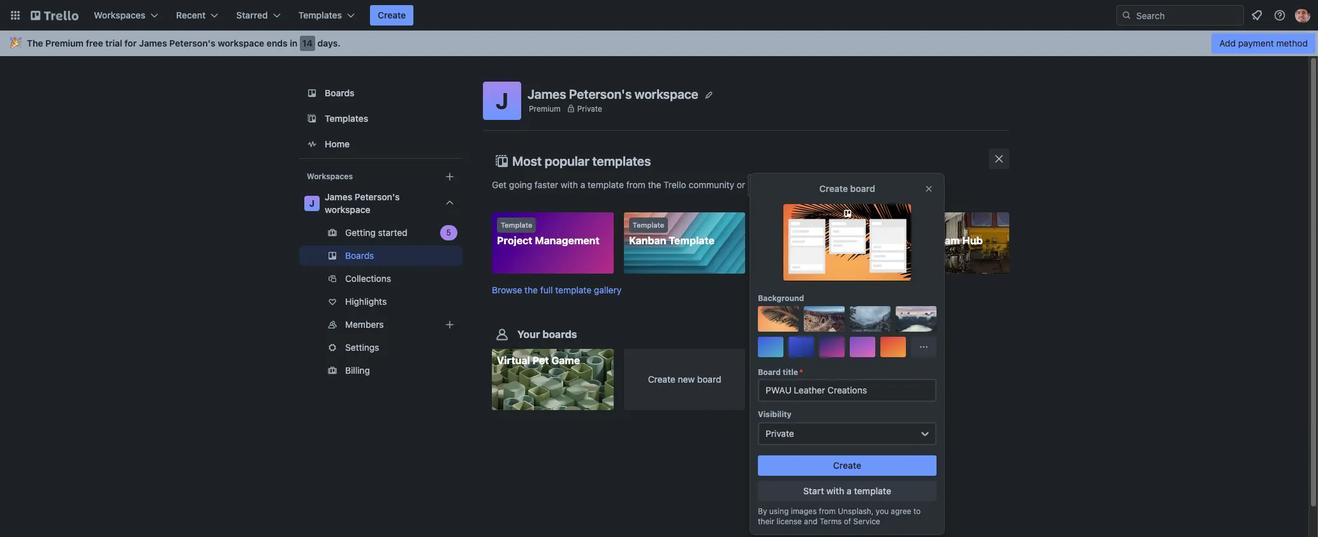 Task type: vqa. For each thing, say whether or not it's contained in the screenshot.
bottom All
no



Task type: locate. For each thing, give the bounding box(es) containing it.
template up you on the bottom right of the page
[[854, 486, 892, 497]]

0 horizontal spatial private
[[577, 104, 602, 113]]

create
[[378, 10, 406, 20], [820, 183, 848, 194], [648, 374, 676, 385], [834, 460, 862, 471]]

1 vertical spatial boards link
[[299, 246, 463, 266]]

template inside template simple project board
[[765, 221, 797, 229]]

1 vertical spatial forward image
[[460, 271, 476, 287]]

primary element
[[0, 0, 1319, 31]]

workspaces inside popup button
[[94, 10, 146, 20]]

0 vertical spatial with
[[561, 179, 578, 190]]

template for kanban
[[633, 221, 665, 229]]

premium right the j button
[[529, 104, 561, 113]]

the left trello
[[648, 179, 661, 190]]

confetti image
[[10, 38, 22, 49]]

templates up home
[[325, 113, 368, 124]]

members link
[[299, 315, 463, 335]]

community
[[689, 179, 735, 190]]

private
[[577, 104, 602, 113], [766, 428, 794, 439]]

1 horizontal spatial project
[[798, 235, 833, 246]]

1 vertical spatial james
[[528, 86, 566, 101]]

from down "templates"
[[627, 179, 646, 190]]

1 horizontal spatial james peterson's workspace
[[528, 86, 699, 101]]

board inside template simple project board
[[835, 235, 865, 246]]

virtual
[[497, 355, 530, 366]]

payment
[[1239, 38, 1274, 49]]

workspaces button
[[86, 5, 166, 26]]

0 vertical spatial boards link
[[299, 82, 463, 105]]

a right choose
[[788, 180, 793, 191]]

terms of service link
[[820, 517, 881, 527]]

0 vertical spatial premium
[[45, 38, 84, 49]]

peterson's
[[169, 38, 216, 49], [569, 86, 632, 101], [355, 191, 400, 202]]

game
[[552, 355, 580, 366]]

0 horizontal spatial project
[[497, 235, 533, 246]]

back to home image
[[31, 5, 79, 26]]

recent button
[[169, 5, 226, 26]]

templates button
[[291, 5, 363, 26]]

template up remote
[[897, 221, 928, 229]]

0 horizontal spatial board
[[698, 374, 721, 385]]

0 horizontal spatial board
[[758, 368, 781, 377]]

1 vertical spatial templates
[[325, 113, 368, 124]]

None text field
[[758, 379, 937, 402]]

a down most popular templates
[[581, 179, 585, 190]]

1 horizontal spatial with
[[827, 486, 845, 497]]

browse the full template gallery link
[[492, 285, 622, 296]]

custom image image
[[774, 314, 784, 324]]

boards down getting
[[345, 250, 374, 261]]

team
[[934, 235, 960, 246]]

james inside banner
[[139, 38, 167, 49]]

workspaces down home
[[307, 172, 353, 181]]

0 horizontal spatial a
[[581, 179, 585, 190]]

0 horizontal spatial workspace
[[218, 38, 264, 49]]

1 vertical spatial j
[[309, 198, 315, 209]]

0 vertical spatial board
[[851, 183, 876, 194]]

2 vertical spatial template
[[854, 486, 892, 497]]

james right for
[[139, 38, 167, 49]]

category
[[795, 180, 832, 191]]

board left title
[[758, 368, 781, 377]]

pet
[[533, 355, 549, 366]]

a inside button
[[847, 486, 852, 497]]

for
[[125, 38, 137, 49]]

workspaces
[[94, 10, 146, 20], [307, 172, 353, 181]]

board
[[851, 183, 876, 194], [698, 374, 721, 385]]

close popover image
[[924, 184, 934, 194]]

templates
[[593, 154, 651, 169]]

james up getting
[[325, 191, 352, 202]]

james right the j button
[[528, 86, 566, 101]]

your
[[518, 329, 540, 340]]

popular
[[545, 154, 590, 169]]

2 vertical spatial peterson's
[[355, 191, 400, 202]]

forward image right 5
[[460, 225, 476, 241]]

j inside button
[[496, 87, 509, 114]]

1 horizontal spatial premium
[[529, 104, 561, 113]]

method
[[1277, 38, 1308, 49]]

project up browse
[[497, 235, 533, 246]]

template for simple
[[765, 221, 797, 229]]

board image
[[304, 86, 320, 101]]

1 horizontal spatial create button
[[758, 456, 937, 476]]

private up most popular templates
[[577, 104, 602, 113]]

templates inside templates popup button
[[299, 10, 342, 20]]

1 vertical spatial premium
[[529, 104, 561, 113]]

0 vertical spatial from
[[627, 179, 646, 190]]

with
[[561, 179, 578, 190], [827, 486, 845, 497]]

premium inside banner
[[45, 38, 84, 49]]

trello
[[664, 179, 686, 190]]

template right full
[[555, 285, 592, 296]]

workspace
[[218, 38, 264, 49], [635, 86, 699, 101], [325, 204, 371, 215]]

days.
[[318, 38, 341, 49]]

workspaces up trial
[[94, 10, 146, 20]]

create a workspace image
[[442, 169, 458, 184]]

board title *
[[758, 368, 803, 377]]

collections
[[345, 273, 391, 284]]

🎉
[[10, 38, 22, 49]]

0 vertical spatial create button
[[370, 5, 414, 26]]

terms
[[820, 517, 842, 527]]

1 vertical spatial james peterson's workspace
[[325, 191, 400, 215]]

0 vertical spatial private
[[577, 104, 602, 113]]

from up license and terms of service
[[819, 507, 836, 516]]

home
[[325, 139, 350, 149]]

2 horizontal spatial a
[[847, 486, 852, 497]]

templates
[[299, 10, 342, 20], [325, 113, 368, 124]]

0 horizontal spatial create button
[[370, 5, 414, 26]]

boards link up "templates" link
[[299, 82, 463, 105]]

forward image left browse
[[460, 271, 476, 287]]

0 vertical spatial forward image
[[460, 225, 476, 241]]

template inside template project management
[[501, 221, 533, 229]]

0 vertical spatial workspace
[[218, 38, 264, 49]]

1 horizontal spatial private
[[766, 428, 794, 439]]

1 vertical spatial template
[[555, 285, 592, 296]]

boards right the "board" icon
[[325, 87, 355, 98]]

using
[[770, 507, 789, 516]]

j
[[496, 87, 509, 114], [309, 198, 315, 209]]

template up kanban
[[633, 221, 665, 229]]

1 vertical spatial the
[[525, 285, 538, 296]]

0 horizontal spatial workspaces
[[94, 10, 146, 20]]

search image
[[1122, 10, 1132, 20]]

5
[[447, 228, 451, 237]]

a
[[581, 179, 585, 190], [788, 180, 793, 191], [847, 486, 852, 497]]

with inside button
[[827, 486, 845, 497]]

browse the full template gallery
[[492, 285, 622, 296]]

boards link
[[299, 82, 463, 105], [299, 246, 463, 266]]

unsplash,
[[838, 507, 874, 516]]

1 horizontal spatial workspaces
[[307, 172, 353, 181]]

0 horizontal spatial peterson's
[[169, 38, 216, 49]]

0 horizontal spatial the
[[525, 285, 538, 296]]

0 horizontal spatial j
[[309, 198, 315, 209]]

1 horizontal spatial workspace
[[325, 204, 371, 215]]

1 vertical spatial peterson's
[[569, 86, 632, 101]]

2 vertical spatial workspace
[[325, 204, 371, 215]]

0 vertical spatial workspaces
[[94, 10, 146, 20]]

get
[[492, 179, 507, 190]]

1 vertical spatial from
[[819, 507, 836, 516]]

boards
[[325, 87, 355, 98], [345, 250, 374, 261]]

0 vertical spatial james
[[139, 38, 167, 49]]

home image
[[304, 137, 320, 152]]

0 vertical spatial peterson's
[[169, 38, 216, 49]]

create button
[[370, 5, 414, 26], [758, 456, 937, 476]]

1 horizontal spatial from
[[819, 507, 836, 516]]

billing link
[[299, 361, 463, 381]]

1 project from the left
[[497, 235, 533, 246]]

0 horizontal spatial premium
[[45, 38, 84, 49]]

going
[[509, 179, 532, 190]]

0 horizontal spatial james
[[139, 38, 167, 49]]

started
[[378, 227, 408, 238]]

board right new
[[698, 374, 721, 385]]

1 horizontal spatial board
[[835, 235, 865, 246]]

1 horizontal spatial james
[[325, 191, 352, 202]]

management
[[535, 235, 600, 246]]

in
[[290, 38, 298, 49]]

board down the create board
[[835, 235, 865, 246]]

2 forward image from the top
[[460, 271, 476, 287]]

0 vertical spatial templates
[[299, 10, 342, 20]]

the
[[648, 179, 661, 190], [525, 285, 538, 296]]

2 horizontal spatial workspace
[[635, 86, 699, 101]]

create inside 'primary' element
[[378, 10, 406, 20]]

from
[[627, 179, 646, 190], [819, 507, 836, 516]]

a up unsplash,
[[847, 486, 852, 497]]

project right simple
[[798, 235, 833, 246]]

template kanban template
[[629, 221, 715, 246]]

*
[[800, 368, 803, 377]]

forward image
[[460, 225, 476, 241], [460, 271, 476, 287]]

templates inside "templates" link
[[325, 113, 368, 124]]

0 horizontal spatial from
[[627, 179, 646, 190]]

template down "templates"
[[588, 179, 624, 190]]

james peterson's workspace
[[528, 86, 699, 101], [325, 191, 400, 215]]

recent
[[176, 10, 206, 20]]

project inside template simple project board
[[798, 235, 833, 246]]

the left full
[[525, 285, 538, 296]]

0 vertical spatial board
[[835, 235, 865, 246]]

with right the faster
[[561, 179, 578, 190]]

template for browse the full template gallery
[[555, 285, 592, 296]]

1 horizontal spatial the
[[648, 179, 661, 190]]

template
[[588, 179, 624, 190], [555, 285, 592, 296], [854, 486, 892, 497]]

template inside template remote team hub
[[897, 221, 928, 229]]

1 vertical spatial board
[[758, 368, 781, 377]]

your boards
[[518, 329, 577, 340]]

board right the 'category'
[[851, 183, 876, 194]]

template up simple
[[765, 221, 797, 229]]

templates up days.
[[299, 10, 342, 20]]

trial
[[105, 38, 122, 49]]

gallery
[[594, 285, 622, 296]]

1 vertical spatial board
[[698, 374, 721, 385]]

premium down back to home image
[[45, 38, 84, 49]]

template down going
[[501, 221, 533, 229]]

2 horizontal spatial peterson's
[[569, 86, 632, 101]]

with right 'start'
[[827, 486, 845, 497]]

banner
[[0, 31, 1319, 56]]

highlights
[[345, 296, 387, 307]]

kanban
[[629, 235, 667, 246]]

board
[[835, 235, 865, 246], [758, 368, 781, 377]]

members
[[345, 319, 384, 330]]

start
[[804, 486, 824, 497]]

1 horizontal spatial j
[[496, 87, 509, 114]]

template inside button
[[854, 486, 892, 497]]

boards link down getting started
[[299, 246, 463, 266]]

2 horizontal spatial james
[[528, 86, 566, 101]]

template right kanban
[[669, 235, 715, 246]]

private down the visibility
[[766, 428, 794, 439]]

1 vertical spatial create button
[[758, 456, 937, 476]]

1 vertical spatial with
[[827, 486, 845, 497]]

0 vertical spatial j
[[496, 87, 509, 114]]

2 project from the left
[[798, 235, 833, 246]]



Task type: describe. For each thing, give the bounding box(es) containing it.
simple
[[761, 235, 795, 246]]

settings
[[345, 342, 379, 353]]

start with a template
[[804, 486, 892, 497]]

1 vertical spatial workspaces
[[307, 172, 353, 181]]

starred button
[[229, 5, 288, 26]]

and
[[804, 517, 818, 527]]

get going faster with a template from the trello community or
[[492, 179, 748, 190]]

0 notifications image
[[1250, 8, 1265, 23]]

images
[[791, 507, 817, 516]]

background element
[[758, 306, 937, 357]]

service
[[854, 517, 881, 527]]

banner containing 🎉
[[0, 31, 1319, 56]]

0 horizontal spatial james peterson's workspace
[[325, 191, 400, 215]]

faster
[[535, 179, 559, 190]]

by
[[758, 507, 767, 516]]

0 horizontal spatial with
[[561, 179, 578, 190]]

1 horizontal spatial peterson's
[[355, 191, 400, 202]]

0 vertical spatial boards
[[325, 87, 355, 98]]

2 boards link from the top
[[299, 246, 463, 266]]

settings link
[[299, 338, 463, 358]]

template simple project board
[[761, 221, 865, 246]]

0 vertical spatial the
[[648, 179, 661, 190]]

choose
[[756, 180, 786, 191]]

add payment method link
[[1212, 33, 1316, 54]]

1 horizontal spatial board
[[851, 183, 876, 194]]

project inside template project management
[[497, 235, 533, 246]]

0 vertical spatial template
[[588, 179, 624, 190]]

templates link
[[299, 107, 463, 130]]

billing
[[345, 365, 370, 376]]

of
[[844, 517, 852, 527]]

workspace inside james peterson's workspace
[[325, 204, 371, 215]]

create for create new board
[[648, 374, 676, 385]]

their
[[758, 517, 775, 527]]

starred
[[236, 10, 268, 20]]

template for start with a template
[[854, 486, 892, 497]]

start with a template button
[[758, 481, 937, 502]]

create for create board
[[820, 183, 848, 194]]

full
[[540, 285, 553, 296]]

create new board
[[648, 374, 721, 385]]

workspace inside banner
[[218, 38, 264, 49]]

new
[[678, 374, 695, 385]]

1 boards link from the top
[[299, 82, 463, 105]]

1 vertical spatial boards
[[345, 250, 374, 261]]

browse
[[492, 285, 522, 296]]

by using images from unsplash, you agree to their
[[758, 507, 921, 527]]

getting started
[[345, 227, 408, 238]]

template remote team hub
[[893, 221, 983, 246]]

create board
[[820, 183, 876, 194]]

hub
[[963, 235, 983, 246]]

template project management
[[497, 221, 600, 246]]

collections link
[[299, 269, 476, 289]]

template board image
[[304, 111, 320, 126]]

forward image inside collections link
[[460, 271, 476, 287]]

choose a category
[[756, 180, 832, 191]]

or
[[737, 179, 745, 190]]

most popular templates
[[513, 154, 651, 169]]

free
[[86, 38, 103, 49]]

create for the right create button
[[834, 460, 862, 471]]

home link
[[299, 133, 463, 156]]

license
[[777, 517, 802, 527]]

2 vertical spatial james
[[325, 191, 352, 202]]

you
[[876, 507, 889, 516]]

most
[[513, 154, 542, 169]]

add image
[[442, 317, 458, 333]]

template for remote
[[897, 221, 928, 229]]

🎉 the premium free trial for james peterson's workspace ends in 14 days.
[[10, 38, 341, 49]]

Search field
[[1132, 6, 1244, 25]]

from inside by using images from unsplash, you agree to their
[[819, 507, 836, 516]]

the
[[27, 38, 43, 49]]

1 horizontal spatial a
[[788, 180, 793, 191]]

virtual pet game link
[[492, 349, 614, 411]]

j button
[[483, 82, 521, 120]]

boards
[[543, 329, 577, 340]]

create button inside 'primary' element
[[370, 5, 414, 26]]

0 vertical spatial james peterson's workspace
[[528, 86, 699, 101]]

title
[[783, 368, 798, 377]]

ends
[[267, 38, 288, 49]]

agree
[[891, 507, 912, 516]]

add payment method
[[1220, 38, 1308, 49]]

license link
[[777, 517, 802, 527]]

highlights link
[[299, 292, 463, 312]]

14
[[302, 38, 313, 49]]

remote
[[893, 235, 931, 246]]

background
[[758, 294, 804, 303]]

1 forward image from the top
[[460, 225, 476, 241]]

template for project
[[501, 221, 533, 229]]

to
[[914, 507, 921, 516]]

virtual pet game
[[497, 355, 580, 366]]

license and terms of service
[[777, 517, 881, 527]]

1 vertical spatial private
[[766, 428, 794, 439]]

open information menu image
[[1274, 9, 1287, 22]]

james peterson (jamespeterson93) image
[[1296, 8, 1311, 23]]

getting
[[345, 227, 376, 238]]

1 vertical spatial workspace
[[635, 86, 699, 101]]



